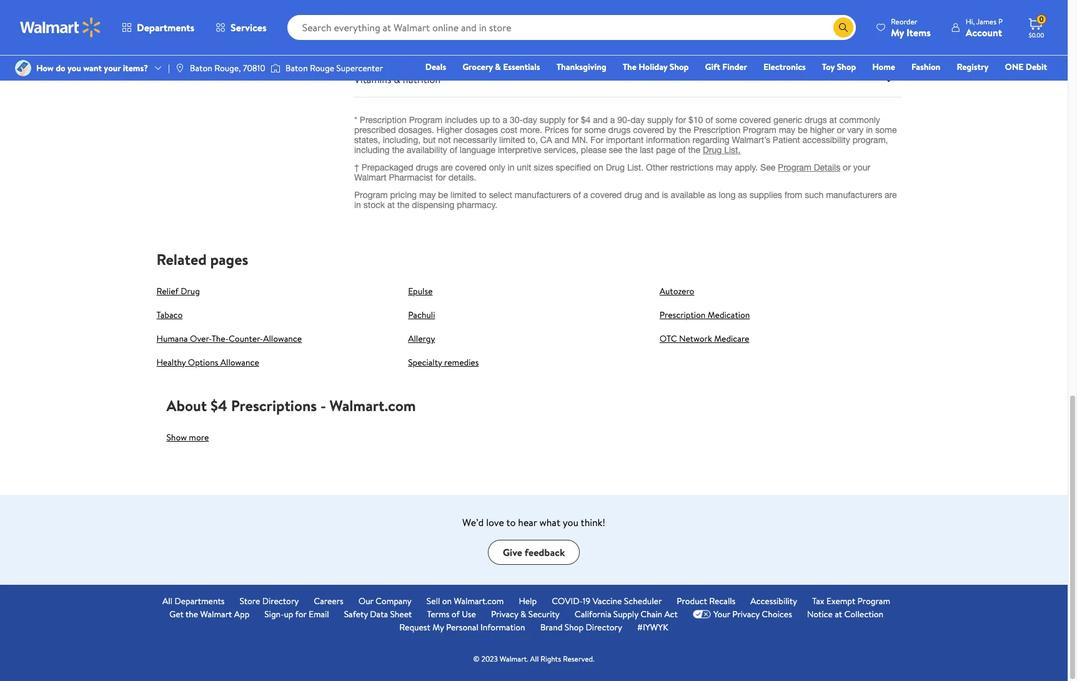 Task type: locate. For each thing, give the bounding box(es) containing it.
1 vertical spatial allowance
[[220, 356, 259, 369]]

toy shop link
[[817, 60, 862, 74]]

 image right |
[[175, 63, 185, 73]]

store
[[240, 595, 260, 607]]

0 horizontal spatial shop
[[565, 621, 584, 633]]

services button
[[205, 12, 277, 42]]

shop
[[670, 61, 689, 73], [837, 61, 856, 73], [565, 621, 584, 633]]

store directory
[[240, 595, 299, 607]]

at
[[835, 608, 842, 620]]

departments up |
[[137, 21, 194, 34]]

baton left rouge,
[[190, 62, 212, 74]]

data
[[370, 608, 388, 620]]

privacy
[[491, 608, 518, 620], [732, 608, 760, 620]]

0 horizontal spatial baton
[[190, 62, 212, 74]]

your
[[104, 62, 121, 74]]

all up "get"
[[162, 595, 172, 607]]

sheet
[[390, 608, 412, 620]]

0 horizontal spatial walmart.com
[[330, 395, 416, 416]]

& down help
[[520, 608, 526, 620]]

walmart+
[[1010, 78, 1047, 91]]

directory up sign-
[[262, 595, 299, 607]]

relief drug
[[157, 285, 200, 297]]

our company link
[[359, 595, 412, 608]]

0 horizontal spatial privacy
[[491, 608, 518, 620]]

walmart image
[[20, 17, 101, 37]]

0 vertical spatial all
[[162, 595, 172, 607]]

do
[[56, 62, 65, 74]]

sign-up for email link
[[264, 608, 329, 621]]

2 horizontal spatial shop
[[837, 61, 856, 73]]

2 baton from the left
[[285, 62, 308, 74]]

reorder
[[891, 16, 917, 27]]

get the walmart app link
[[169, 608, 249, 621]]

& for privacy
[[520, 608, 526, 620]]

specialty
[[408, 356, 442, 369]]

search icon image
[[838, 22, 848, 32]]

exempt
[[827, 595, 856, 607]]

reserved.
[[563, 653, 595, 664]]

0 horizontal spatial you
[[68, 62, 81, 74]]

product
[[677, 595, 707, 607]]

0 horizontal spatial allowance
[[220, 356, 259, 369]]

& right vitamins
[[394, 72, 400, 86]]

0 vertical spatial walmart.com
[[330, 395, 416, 416]]

my left items
[[891, 25, 904, 39]]

0 horizontal spatial all
[[162, 595, 172, 607]]

|
[[168, 62, 170, 74]]

walmart.com right -
[[330, 395, 416, 416]]

finder
[[722, 61, 747, 73]]

electronics link
[[758, 60, 812, 74]]

1 vertical spatial all
[[530, 653, 539, 664]]

1 vertical spatial departments
[[175, 595, 225, 607]]

© 2023 walmart. all rights reserved.
[[473, 653, 595, 664]]

gift finder
[[705, 61, 747, 73]]

 image
[[15, 60, 31, 76], [175, 63, 185, 73]]

grocery & essentials
[[462, 61, 540, 73]]

healthy
[[157, 356, 186, 369]]

act
[[664, 608, 678, 620]]

help link
[[519, 595, 537, 608]]

otc network medicare link
[[660, 332, 749, 345]]

shop for brand shop directory
[[565, 621, 584, 633]]

show more
[[167, 431, 209, 444]]

privacy & security link
[[491, 608, 560, 621]]

james
[[976, 16, 997, 27]]

store directory link
[[240, 595, 299, 608]]

& inside "link"
[[520, 608, 526, 620]]

how
[[36, 62, 54, 74]]

0 vertical spatial directory
[[262, 595, 299, 607]]

0 vertical spatial my
[[891, 25, 904, 39]]

supply
[[613, 608, 638, 620]]

tax
[[812, 595, 824, 607]]

1 vertical spatial directory
[[586, 621, 622, 633]]

& for grocery
[[495, 61, 501, 73]]

holiday
[[639, 61, 668, 73]]

sign-up for email
[[264, 608, 329, 620]]

1 horizontal spatial privacy
[[732, 608, 760, 620]]

up
[[284, 608, 293, 620]]

you right what on the right bottom of the page
[[563, 515, 579, 529]]

thanksgiving
[[556, 61, 606, 73]]

p
[[998, 16, 1003, 27]]

privacy up information
[[491, 608, 518, 620]]

allowance down the counter-
[[220, 356, 259, 369]]

0 horizontal spatial &
[[394, 72, 400, 86]]

all left the rights
[[530, 653, 539, 664]]

1 horizontal spatial walmart.com
[[454, 595, 504, 607]]

allowance right the-
[[263, 332, 302, 345]]

shop right toy
[[837, 61, 856, 73]]

brand shop directory
[[540, 621, 622, 633]]

home link
[[867, 60, 901, 74]]

 image left how
[[15, 60, 31, 76]]

about $4 prescriptions - walmart.com
[[167, 395, 416, 416]]

shop right brand
[[565, 621, 584, 633]]

1 horizontal spatial &
[[495, 61, 501, 73]]

0 horizontal spatial  image
[[15, 60, 31, 76]]

you right do at top left
[[68, 62, 81, 74]]

otc
[[660, 332, 677, 345]]

thyroid
[[354, 36, 386, 50]]

how do you want your items?
[[36, 62, 148, 74]]

1 horizontal spatial  image
[[175, 63, 185, 73]]

use
[[462, 608, 476, 620]]

Walmart Site-Wide search field
[[287, 15, 856, 40]]

1 vertical spatial walmart.com
[[454, 595, 504, 607]]

program
[[858, 595, 890, 607]]

1 horizontal spatial my
[[891, 25, 904, 39]]

directory down california
[[586, 621, 622, 633]]

hi,
[[966, 16, 975, 27]]

love
[[486, 515, 504, 529]]

1 horizontal spatial baton
[[285, 62, 308, 74]]

walmart.
[[500, 653, 528, 664]]

shop right holiday
[[670, 61, 689, 73]]

 image
[[270, 62, 280, 74]]

my inside notice at collection request my personal information
[[432, 621, 444, 633]]

0 $0.00
[[1029, 14, 1044, 39]]

vaccine
[[593, 595, 622, 607]]

app
[[234, 608, 249, 620]]

2 horizontal spatial &
[[520, 608, 526, 620]]

reorder my items
[[891, 16, 931, 39]]

security
[[528, 608, 560, 620]]

walmart.com up "use"
[[454, 595, 504, 607]]

healthy options allowance link
[[157, 356, 259, 369]]

0 horizontal spatial my
[[432, 621, 444, 633]]

departments up the
[[175, 595, 225, 607]]

careers link
[[314, 595, 344, 608]]

0 horizontal spatial directory
[[262, 595, 299, 607]]

departments
[[137, 21, 194, 34], [175, 595, 225, 607]]

notice
[[807, 608, 833, 620]]

1 horizontal spatial directory
[[586, 621, 622, 633]]

1 horizontal spatial you
[[563, 515, 579, 529]]

rouge
[[310, 62, 334, 74]]

& right grocery
[[495, 61, 501, 73]]

deals
[[425, 61, 446, 73]]

19
[[583, 595, 590, 607]]

0 vertical spatial departments
[[137, 21, 194, 34]]

my down terms
[[432, 621, 444, 633]]

2 privacy from the left
[[732, 608, 760, 620]]

debit
[[1026, 61, 1047, 73]]

pachuli
[[408, 309, 435, 321]]

privacy right 'your'
[[732, 608, 760, 620]]

gift
[[705, 61, 720, 73]]

1 baton from the left
[[190, 62, 212, 74]]

1 vertical spatial my
[[432, 621, 444, 633]]

baton rouge, 70810
[[190, 62, 265, 74]]

baton left rouge
[[285, 62, 308, 74]]

you
[[68, 62, 81, 74], [563, 515, 579, 529]]

counter-
[[229, 332, 263, 345]]

fashion link
[[906, 60, 946, 74]]

the
[[186, 608, 198, 620]]

1 horizontal spatial allowance
[[263, 332, 302, 345]]

1 privacy from the left
[[491, 608, 518, 620]]



Task type: describe. For each thing, give the bounding box(es) containing it.
think!
[[581, 515, 605, 529]]

1 horizontal spatial all
[[530, 653, 539, 664]]

autozero link
[[660, 285, 694, 297]]

vitamins
[[354, 72, 391, 86]]

we'd
[[462, 515, 484, 529]]

shop for toy shop
[[837, 61, 856, 73]]

0 vertical spatial you
[[68, 62, 81, 74]]

sign-
[[264, 608, 284, 620]]

1 horizontal spatial shop
[[670, 61, 689, 73]]

privacy choices icon image
[[693, 610, 711, 619]]

hear
[[518, 515, 537, 529]]

all departments link
[[162, 595, 225, 608]]

$0.00
[[1029, 31, 1044, 39]]

tabaco
[[157, 309, 183, 321]]

departments inside "link"
[[175, 595, 225, 607]]

more
[[189, 431, 209, 444]]

baton rouge supercenter
[[285, 62, 383, 74]]

supercenter
[[336, 62, 383, 74]]

to
[[506, 515, 516, 529]]

sell on walmart.com link
[[427, 595, 504, 608]]

one debit walmart+
[[1005, 61, 1047, 91]]

pages
[[210, 249, 248, 270]]

what
[[540, 515, 560, 529]]

#iywyk link
[[637, 621, 668, 634]]

covid-
[[552, 595, 583, 607]]

email
[[309, 608, 329, 620]]

baton for baton rouge, 70810
[[190, 62, 212, 74]]

privacy inside "link"
[[491, 608, 518, 620]]

all inside "link"
[[162, 595, 172, 607]]

prescription medication link
[[660, 309, 750, 321]]

accessibility
[[751, 595, 797, 607]]

& for vitamins
[[394, 72, 400, 86]]

2023
[[481, 653, 498, 664]]

one debit link
[[999, 60, 1053, 74]]

related
[[157, 249, 207, 270]]

services
[[231, 21, 267, 34]]

show
[[167, 431, 187, 444]]

nutrition
[[403, 72, 441, 86]]

the
[[623, 61, 637, 73]]

your
[[713, 608, 730, 620]]

humana
[[157, 332, 188, 345]]

vitamins & nutrition
[[354, 72, 441, 86]]

walmart.com inside 'link'
[[454, 595, 504, 607]]

deals link
[[420, 60, 452, 74]]

epulse
[[408, 285, 433, 297]]

get
[[169, 608, 184, 620]]

sell on walmart.com
[[427, 595, 504, 607]]

home
[[872, 61, 895, 73]]

careers
[[314, 595, 344, 607]]

network
[[679, 332, 712, 345]]

accessibility link
[[751, 595, 797, 608]]

the holiday shop
[[623, 61, 689, 73]]

give feedback
[[503, 545, 565, 559]]

product recalls
[[677, 595, 736, 607]]

1 vertical spatial you
[[563, 515, 579, 529]]

 image for baton
[[175, 63, 185, 73]]

hi, james p account
[[966, 16, 1003, 39]]

prescriptions
[[231, 395, 317, 416]]

departments inside dropdown button
[[137, 21, 194, 34]]

autozero
[[660, 285, 694, 297]]

my inside reorder my items
[[891, 25, 904, 39]]

information
[[481, 621, 525, 633]]

give feedback button
[[488, 540, 580, 565]]

departments button
[[111, 12, 205, 42]]

medication
[[708, 309, 750, 321]]

0 vertical spatial allowance
[[263, 332, 302, 345]]

scheduler
[[624, 595, 662, 607]]

toy
[[822, 61, 835, 73]]

privacy & security
[[491, 608, 560, 620]]

walmart
[[200, 608, 232, 620]]

registry link
[[951, 60, 994, 74]]

#iywyk
[[637, 621, 668, 633]]

company
[[376, 595, 412, 607]]

-
[[320, 395, 326, 416]]

personal
[[446, 621, 478, 633]]

0
[[1039, 14, 1044, 24]]

 image for how
[[15, 60, 31, 76]]

allergy
[[408, 332, 435, 345]]

notice at collection link
[[807, 608, 884, 621]]

your privacy choices
[[713, 608, 792, 620]]

show more button
[[167, 427, 209, 447]]

prescription medication
[[660, 309, 750, 321]]

product recalls link
[[677, 595, 736, 608]]

medicare
[[714, 332, 749, 345]]

baton for baton rouge supercenter
[[285, 62, 308, 74]]

essentials
[[503, 61, 540, 73]]

tabaco link
[[157, 309, 183, 321]]

rouge,
[[214, 62, 241, 74]]

california supply chain act
[[575, 608, 678, 620]]

Search search field
[[287, 15, 856, 40]]

drug
[[181, 285, 200, 297]]

vitamins & nutrition image
[[881, 72, 896, 87]]

gift finder link
[[699, 60, 753, 74]]

tax exempt program link
[[812, 595, 890, 608]]

for
[[295, 608, 307, 620]]

humana over-the-counter-allowance
[[157, 332, 302, 345]]



Task type: vqa. For each thing, say whether or not it's contained in the screenshot.
About $4 Prescriptions - Walmart.com on the left
yes



